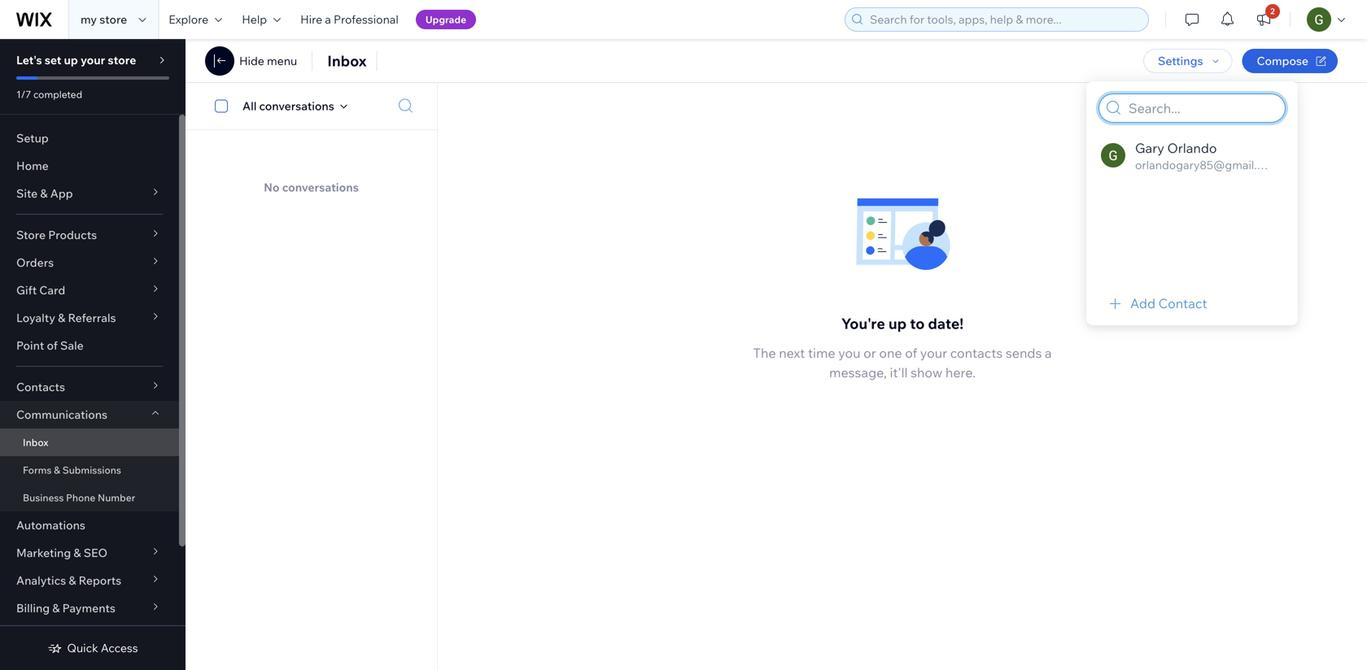 Task type: locate. For each thing, give the bounding box(es) containing it.
inbox down hire a professional "link"
[[327, 52, 367, 70]]

gift card button
[[0, 277, 179, 304]]

forms
[[23, 464, 52, 477]]

& for site
[[40, 186, 48, 201]]

point of sale link
[[0, 332, 179, 360]]

1 vertical spatial a
[[1045, 345, 1052, 362]]

1 vertical spatial your
[[921, 345, 948, 362]]

& for billing
[[52, 602, 60, 616]]

communications button
[[0, 401, 179, 429]]

completed
[[33, 88, 82, 101]]

hire a professional
[[300, 12, 399, 26]]

1 vertical spatial inbox
[[23, 437, 48, 449]]

a right sends
[[1045, 345, 1052, 362]]

conversations for no conversations
[[282, 180, 359, 195]]

menu
[[267, 54, 297, 68]]

marketing & seo button
[[0, 540, 179, 567]]

of left "sale"
[[47, 339, 58, 353]]

hide menu button
[[205, 46, 297, 76], [239, 54, 297, 68]]

& inside the site & app dropdown button
[[40, 186, 48, 201]]

loyalty
[[16, 311, 55, 325]]

your
[[81, 53, 105, 67], [921, 345, 948, 362]]

gift
[[16, 283, 37, 298]]

1 horizontal spatial your
[[921, 345, 948, 362]]

your right set
[[81, 53, 105, 67]]

seo
[[84, 546, 108, 561]]

& for forms
[[54, 464, 60, 477]]

app
[[50, 186, 73, 201]]

of
[[47, 339, 58, 353], [905, 345, 918, 362]]

& inside analytics & reports dropdown button
[[69, 574, 76, 588]]

it'll
[[890, 365, 908, 381]]

up right set
[[64, 53, 78, 67]]

date!
[[928, 315, 964, 333]]

a right hire
[[325, 12, 331, 26]]

card
[[39, 283, 65, 298]]

hire a professional link
[[291, 0, 409, 39]]

quick
[[67, 642, 98, 656]]

billing
[[16, 602, 50, 616]]

store inside sidebar element
[[108, 53, 136, 67]]

& right billing
[[52, 602, 60, 616]]

1 horizontal spatial of
[[905, 345, 918, 362]]

point
[[16, 339, 44, 353]]

store down my store
[[108, 53, 136, 67]]

business phone number
[[23, 492, 135, 504]]

0 horizontal spatial your
[[81, 53, 105, 67]]

point of sale
[[16, 339, 84, 353]]

0 horizontal spatial of
[[47, 339, 58, 353]]

or
[[864, 345, 877, 362]]

loyalty & referrals button
[[0, 304, 179, 332]]

add contact
[[1131, 296, 1208, 312]]

you're
[[842, 315, 886, 333]]

all
[[243, 99, 257, 113]]

analytics
[[16, 574, 66, 588]]

contacts
[[16, 380, 65, 394]]

the
[[753, 345, 776, 362]]

time
[[808, 345, 836, 362]]

products
[[48, 228, 97, 242]]

1 vertical spatial up
[[889, 315, 907, 333]]

a
[[325, 12, 331, 26], [1045, 345, 1052, 362]]

analytics & reports button
[[0, 567, 179, 595]]

settings
[[1159, 54, 1204, 68]]

&
[[40, 186, 48, 201], [58, 311, 65, 325], [54, 464, 60, 477], [74, 546, 81, 561], [69, 574, 76, 588], [52, 602, 60, 616]]

explore
[[169, 12, 209, 26]]

conversations right no
[[282, 180, 359, 195]]

add
[[1131, 296, 1156, 312]]

professional
[[334, 12, 399, 26]]

1/7 completed
[[16, 88, 82, 101]]

0 vertical spatial a
[[325, 12, 331, 26]]

& inside forms & submissions link
[[54, 464, 60, 477]]

0 horizontal spatial inbox
[[23, 437, 48, 449]]

1 horizontal spatial inbox
[[327, 52, 367, 70]]

& inside billing & payments "dropdown button"
[[52, 602, 60, 616]]

hide menu button down help button
[[239, 54, 297, 68]]

& right site
[[40, 186, 48, 201]]

phone
[[66, 492, 96, 504]]

1 vertical spatial store
[[108, 53, 136, 67]]

setup
[[16, 131, 49, 145]]

& left seo
[[74, 546, 81, 561]]

& right forms
[[54, 464, 60, 477]]

up
[[64, 53, 78, 67], [889, 315, 907, 333]]

forms & submissions link
[[0, 457, 179, 484]]

of inside the next time you or one of your contacts sends a message, it'll show here.
[[905, 345, 918, 362]]

& for marketing
[[74, 546, 81, 561]]

1 horizontal spatial a
[[1045, 345, 1052, 362]]

& inside marketing & seo dropdown button
[[74, 546, 81, 561]]

submissions
[[62, 464, 121, 477]]

up left the to
[[889, 315, 907, 333]]

1 horizontal spatial up
[[889, 315, 907, 333]]

here.
[[946, 365, 976, 381]]

contact
[[1159, 296, 1208, 312]]

quick access button
[[47, 642, 138, 656]]

hide menu button down help
[[205, 46, 297, 76]]

& inside the loyalty & referrals "dropdown button"
[[58, 311, 65, 325]]

0 horizontal spatial a
[[325, 12, 331, 26]]

0 vertical spatial up
[[64, 53, 78, 67]]

set
[[45, 53, 61, 67]]

inbox up forms
[[23, 437, 48, 449]]

0 horizontal spatial up
[[64, 53, 78, 67]]

your inside the next time you or one of your contacts sends a message, it'll show here.
[[921, 345, 948, 362]]

contacts button
[[0, 374, 179, 401]]

your up show
[[921, 345, 948, 362]]

0 vertical spatial conversations
[[259, 99, 334, 113]]

Search... field
[[1124, 94, 1281, 122]]

store
[[99, 12, 127, 26], [108, 53, 136, 67]]

1 vertical spatial conversations
[[282, 180, 359, 195]]

None checkbox
[[206, 96, 243, 116]]

conversations
[[259, 99, 334, 113], [282, 180, 359, 195]]

0 vertical spatial your
[[81, 53, 105, 67]]

all conversations
[[243, 99, 334, 113]]

upgrade button
[[416, 10, 476, 29]]

& right loyalty
[[58, 311, 65, 325]]

business
[[23, 492, 64, 504]]

billing & payments button
[[0, 595, 179, 623]]

store right my
[[99, 12, 127, 26]]

compose
[[1257, 54, 1309, 68]]

site & app button
[[0, 180, 179, 208]]

conversations right all on the top left of page
[[259, 99, 334, 113]]

access
[[101, 642, 138, 656]]

& left reports
[[69, 574, 76, 588]]

of right one
[[905, 345, 918, 362]]



Task type: describe. For each thing, give the bounding box(es) containing it.
a inside the next time you or one of your contacts sends a message, it'll show here.
[[1045, 345, 1052, 362]]

2
[[1271, 6, 1276, 16]]

orlandogary85@gmail.com
[[1136, 158, 1280, 172]]

marketing & seo
[[16, 546, 108, 561]]

my store
[[81, 12, 127, 26]]

no
[[264, 180, 280, 195]]

orders
[[16, 256, 54, 270]]

you're up to date!
[[842, 315, 964, 333]]

my
[[81, 12, 97, 26]]

gary
[[1136, 140, 1165, 156]]

a inside "link"
[[325, 12, 331, 26]]

gary orlando image
[[1101, 143, 1126, 168]]

0 vertical spatial inbox
[[327, 52, 367, 70]]

billing & payments
[[16, 602, 116, 616]]

upgrade
[[426, 13, 467, 26]]

number
[[98, 492, 135, 504]]

site & app
[[16, 186, 73, 201]]

home
[[16, 159, 49, 173]]

store products
[[16, 228, 97, 242]]

0 vertical spatial store
[[99, 12, 127, 26]]

the next time you or one of your contacts sends a message, it'll show here.
[[753, 345, 1052, 381]]

let's
[[16, 53, 42, 67]]

add contact button
[[1106, 294, 1208, 313]]

sidebar element
[[0, 39, 186, 671]]

& for analytics
[[69, 574, 76, 588]]

automations
[[16, 519, 85, 533]]

contacts
[[951, 345, 1003, 362]]

setup link
[[0, 125, 179, 152]]

& for loyalty
[[58, 311, 65, 325]]

store products button
[[0, 221, 179, 249]]

one
[[880, 345, 903, 362]]

quick access
[[67, 642, 138, 656]]

settings button
[[1144, 49, 1233, 73]]

Search for tools, apps, help & more... field
[[865, 8, 1144, 31]]

to
[[910, 315, 925, 333]]

help
[[242, 12, 267, 26]]

hire
[[300, 12, 323, 26]]

business phone number link
[[0, 484, 179, 512]]

analytics & reports
[[16, 574, 121, 588]]

orders button
[[0, 249, 179, 277]]

automations link
[[0, 512, 179, 540]]

inbox link
[[0, 429, 179, 457]]

your inside sidebar element
[[81, 53, 105, 67]]

1/7
[[16, 88, 31, 101]]

referrals
[[68, 311, 116, 325]]

you
[[839, 345, 861, 362]]

hide
[[239, 54, 264, 68]]

gary orlando orlandogary85@gmail.com
[[1136, 140, 1280, 172]]

inbox inside sidebar element
[[23, 437, 48, 449]]

payments
[[62, 602, 116, 616]]

forms & submissions
[[23, 464, 121, 477]]

conversations for all conversations
[[259, 99, 334, 113]]

of inside point of sale link
[[47, 339, 58, 353]]

home link
[[0, 152, 179, 180]]

reports
[[79, 574, 121, 588]]

site
[[16, 186, 38, 201]]

hide menu
[[239, 54, 297, 68]]

help button
[[232, 0, 291, 39]]

no conversations
[[264, 180, 359, 195]]

marketing
[[16, 546, 71, 561]]

store
[[16, 228, 46, 242]]

next
[[779, 345, 805, 362]]

sale
[[60, 339, 84, 353]]

loyalty & referrals
[[16, 311, 116, 325]]

let's set up your store
[[16, 53, 136, 67]]

up inside sidebar element
[[64, 53, 78, 67]]

sends
[[1006, 345, 1042, 362]]

2 button
[[1246, 0, 1282, 39]]

show
[[911, 365, 943, 381]]



Task type: vqa. For each thing, say whether or not it's contained in the screenshot.
PAYPAL icon
no



